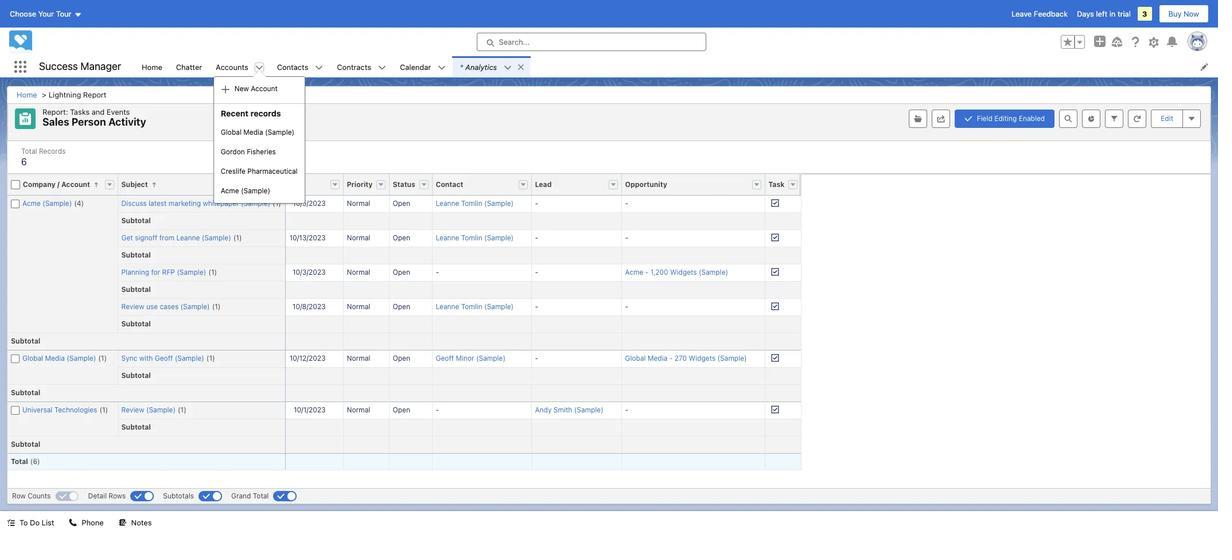 Task type: vqa. For each thing, say whether or not it's contained in the screenshot.
text default icon associated with Contacts
yes



Task type: locate. For each thing, give the bounding box(es) containing it.
media
[[243, 128, 263, 136]]

recent
[[221, 108, 248, 118]]

(sample)
[[265, 128, 294, 136], [241, 186, 270, 195]]

global
[[221, 128, 242, 136]]

text default image inside to do list button
[[7, 519, 15, 527]]

text default image inside new account link
[[221, 85, 230, 94]]

text default image inside calendar list item
[[438, 64, 446, 72]]

text default image inside contracts list item
[[378, 64, 386, 72]]

text default image inside phone button
[[69, 519, 77, 527]]

leave feedback link
[[1012, 9, 1068, 18]]

calendar link
[[393, 56, 438, 77]]

calendar
[[400, 62, 431, 71]]

chatter link
[[169, 56, 209, 77]]

recent records
[[221, 108, 281, 118]]

list item containing *
[[453, 56, 530, 77]]

search... button
[[477, 33, 706, 51]]

gordon fisheries
[[221, 147, 276, 156]]

list item
[[453, 56, 530, 77]]

analytics
[[465, 62, 497, 71]]

leave
[[1012, 9, 1032, 18]]

accounts
[[216, 62, 248, 71]]

text default image left *
[[438, 64, 446, 72]]

creslife pharmaceutical link
[[214, 162, 304, 181]]

days
[[1077, 9, 1094, 18]]

to do list
[[20, 518, 54, 527]]

*
[[460, 62, 463, 71]]

text default image left new
[[221, 85, 230, 94]]

0 horizontal spatial text default image
[[378, 64, 386, 72]]

text default image right contacts at the left
[[315, 64, 323, 72]]

home
[[142, 62, 162, 71]]

success
[[39, 60, 78, 72]]

group
[[1061, 35, 1085, 49]]

your
[[38, 9, 54, 18]]

text default image
[[255, 64, 263, 72], [315, 64, 323, 72], [438, 64, 446, 72], [221, 85, 230, 94], [7, 519, 15, 527], [69, 519, 77, 527], [119, 519, 127, 527]]

pharmaceutical
[[247, 167, 298, 175]]

text default image left notes
[[119, 519, 127, 527]]

* analytics
[[460, 62, 497, 71]]

leave feedback
[[1012, 9, 1068, 18]]

text default image left phone
[[69, 519, 77, 527]]

fisheries
[[247, 147, 276, 156]]

text default image
[[517, 63, 525, 71], [378, 64, 386, 72], [504, 64, 512, 72]]

contracts list item
[[330, 56, 393, 77]]

1 horizontal spatial text default image
[[504, 64, 512, 72]]

global media (sample) link
[[214, 123, 304, 142]]

choose your tour button
[[9, 5, 82, 23]]

home link
[[135, 56, 169, 77]]

tour
[[56, 9, 71, 18]]

1 vertical spatial (sample)
[[241, 186, 270, 195]]

buy now button
[[1159, 5, 1209, 23]]

creslife
[[221, 167, 246, 175]]

(sample) down records
[[265, 128, 294, 136]]

phone button
[[62, 511, 111, 534]]

to
[[20, 518, 28, 527]]

acme
[[221, 186, 239, 195]]

do
[[30, 518, 40, 527]]

global media (sample)
[[221, 128, 294, 136]]

text default image left "to" in the left bottom of the page
[[7, 519, 15, 527]]

(sample) down creslife pharmaceutical link
[[241, 186, 270, 195]]

buy now
[[1169, 9, 1199, 18]]



Task type: describe. For each thing, give the bounding box(es) containing it.
contacts link
[[270, 56, 315, 77]]

contracts
[[337, 62, 371, 71]]

records
[[250, 108, 281, 118]]

0 vertical spatial (sample)
[[265, 128, 294, 136]]

text default image for *
[[504, 64, 512, 72]]

new
[[235, 84, 249, 93]]

text default image up the new account
[[255, 64, 263, 72]]

new account
[[235, 84, 278, 93]]

left
[[1096, 9, 1108, 18]]

in
[[1110, 9, 1116, 18]]

notes
[[131, 518, 152, 527]]

text default image inside notes button
[[119, 519, 127, 527]]

feedback
[[1034, 9, 1068, 18]]

text default image for contracts
[[378, 64, 386, 72]]

2 horizontal spatial text default image
[[517, 63, 525, 71]]

recent records list item
[[209, 56, 305, 204]]

phone
[[82, 518, 104, 527]]

acme (sample)
[[221, 186, 270, 195]]

buy
[[1169, 9, 1182, 18]]

trial
[[1118, 9, 1131, 18]]

choose
[[10, 9, 36, 18]]

list
[[42, 518, 54, 527]]

text default image inside 'contacts' list item
[[315, 64, 323, 72]]

days left in trial
[[1077, 9, 1131, 18]]

contacts list item
[[270, 56, 330, 77]]

gordon fisheries link
[[214, 142, 304, 162]]

gordon
[[221, 147, 245, 156]]

accounts link
[[209, 56, 255, 77]]

success manager
[[39, 60, 121, 72]]

chatter
[[176, 62, 202, 71]]

choose your tour
[[10, 9, 71, 18]]

to do list button
[[0, 511, 61, 534]]

new account link
[[214, 79, 304, 99]]

search...
[[499, 37, 530, 46]]

now
[[1184, 9, 1199, 18]]

manager
[[80, 60, 121, 72]]

account
[[251, 84, 278, 93]]

contacts
[[277, 62, 308, 71]]

recent records list
[[135, 56, 1218, 204]]

acme (sample) link
[[214, 181, 304, 201]]

3
[[1142, 9, 1147, 18]]

notes button
[[112, 511, 159, 534]]

calendar list item
[[393, 56, 453, 77]]

contracts link
[[330, 56, 378, 77]]

creslife pharmaceutical
[[221, 167, 298, 175]]



